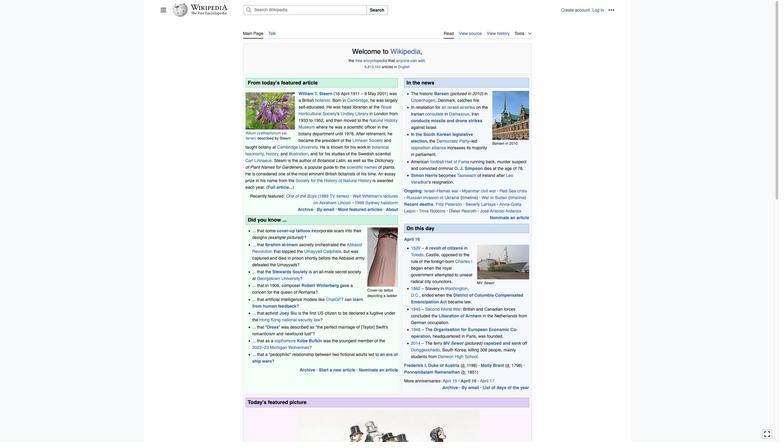 Task type: vqa. For each thing, say whether or not it's contained in the screenshot.
fullScreen image
yes



Task type: locate. For each thing, give the bounding box(es) containing it.
cover-up tattoo depicting a ladder image
[[368, 228, 398, 287]]

mv sewol image
[[478, 245, 530, 280]]

ellipsis image
[[609, 7, 615, 13]]

None search field
[[236, 5, 562, 15]]

Search Wikipedia search field
[[243, 5, 367, 15]]

wikipedia image
[[191, 5, 227, 10]]

main content
[[160, 27, 615, 443]]



Task type: describe. For each thing, give the bounding box(es) containing it.
menu image
[[160, 7, 166, 13]]

anthropomorphic illustration by jean ignace isidore gérard image
[[297, 411, 480, 443]]

børsen in 2010 image
[[493, 91, 530, 140]]

fullscreen image
[[765, 432, 771, 438]]

the free encyclopedia image
[[191, 12, 227, 16]]

allium cyathophorum var. farreri, described by stearn image
[[246, 92, 295, 130]]

personal tools navigation
[[562, 5, 617, 15]]



